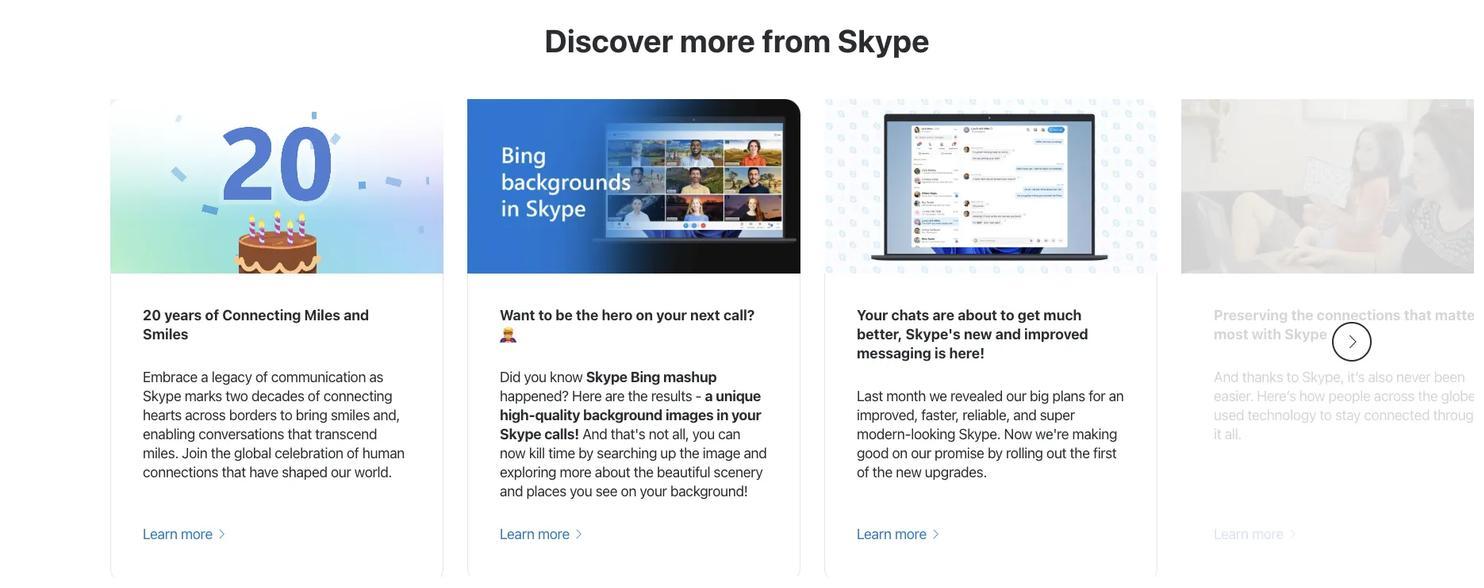 Task type: describe. For each thing, give the bounding box(es) containing it.
improved,
[[857, 406, 918, 424]]

skype's
[[906, 326, 961, 343]]

of up decades
[[255, 368, 268, 385]]

years
[[164, 306, 202, 324]]

all,
[[672, 426, 689, 443]]

more left from
[[680, 22, 755, 59]]

about inside your chats are about to get much better, skype's new and improved messaging is here!
[[958, 306, 998, 324]]

faster,
[[922, 406, 959, 424]]

calls!
[[545, 426, 579, 443]]

image
[[703, 445, 741, 462]]

enabling
[[143, 426, 195, 443]]

happened?
[[500, 387, 569, 404]]

the up beautiful
[[680, 445, 700, 462]]

of inside "20 years of connecting miles and smiles"
[[205, 306, 219, 324]]

upgrades.
[[925, 464, 987, 481]]

human
[[362, 445, 405, 462]]

hero
[[602, 306, 633, 324]]

two
[[226, 387, 248, 404]]

legacy
[[212, 368, 252, 385]]

shaped
[[282, 464, 328, 481]]

much
[[1044, 306, 1082, 324]]

across
[[185, 406, 226, 424]]

month
[[887, 387, 926, 404]]

unique
[[716, 387, 761, 404]]

messaging
[[857, 345, 932, 362]]

mashup
[[663, 368, 717, 385]]

the inside "embrace a legacy of communication as skype marks two decades of connecting hearts across borders to bring smiles and, enabling conversations that transcend miles. join the global celebration of human connections that have shaped our world."
[[211, 445, 231, 462]]

skype inside did you know skype bing mashup happened? here are the results -
[[586, 368, 628, 385]]

picture of skype light stage call in progress with bing backgrounds and text bing backgrounds in skype. image
[[467, 99, 801, 274]]

are inside your chats are about to get much better, skype's new and improved messaging is here!
[[933, 306, 955, 324]]

of inside last month we revealed our big plans for an improved, faster, reliable, and super modern-looking skype. now we're making good on our promise by rolling out the first of the new upgrades.
[[857, 464, 869, 481]]

to inside your chats are about to get much better, skype's new and improved messaging is here!
[[1001, 306, 1015, 324]]

have
[[249, 464, 278, 481]]

as
[[369, 368, 383, 385]]

last
[[857, 387, 883, 404]]

on inside and that's not all, you can now kill time by searching up the image and exploring more about the beautiful scenery and places you see on your background!
[[621, 483, 637, 500]]

you inside did you know skype bing mashup happened? here are the results -
[[524, 368, 547, 385]]

skype.
[[959, 426, 1001, 443]]

a inside a unique high-quality background images in your skype calls!
[[705, 387, 713, 404]]

good
[[857, 445, 889, 462]]

to inside "embrace a legacy of communication as skype marks two decades of connecting hearts across borders to bring smiles and, enabling conversations that transcend miles. join the global celebration of human connections that have shaped our world."
[[280, 406, 292, 424]]

from
[[762, 22, 831, 59]]

​want
[[500, 306, 535, 324]]

know
[[550, 368, 583, 385]]

get
[[1018, 306, 1041, 324]]

miles.
[[143, 445, 179, 462]]

1 vertical spatial our
[[911, 445, 932, 462]]

🦸
[[500, 326, 514, 343]]

we're
[[1036, 426, 1069, 443]]

now
[[1004, 426, 1032, 443]]

see
[[596, 483, 618, 500]]

promise
[[935, 445, 985, 462]]

conversations
[[199, 426, 284, 443]]

better,
[[857, 326, 903, 343]]

did you know skype bing mashup happened? here are the results -
[[500, 368, 717, 404]]

learn for last month we revealed our big plans for an improved, faster, reliable, and super modern-looking skype. now we're making good on our promise by rolling out the first of the new upgrades.
[[857, 525, 892, 543]]

quality
[[535, 406, 580, 424]]

out
[[1047, 445, 1067, 462]]

about inside and that's not all, you can now kill time by searching up the image and exploring more about the beautiful scenery and places you see on your background!
[[595, 464, 631, 481]]

global
[[234, 445, 271, 462]]

learn more link for embrace a legacy of communication as skype marks two decades of connecting hearts across borders to bring smiles and, enabling conversations that transcend miles. join the global celebration of human connections that have shaped our world.
[[143, 525, 226, 544]]

kill
[[529, 445, 545, 462]]

that's
[[611, 426, 646, 443]]

transcend
[[315, 426, 377, 443]]

marks
[[185, 387, 222, 404]]

picture of skype modern message chat with side bar. image
[[825, 99, 1158, 274]]

last month we revealed our big plans for an improved, faster, reliable, and super modern-looking skype. now we're making good on our promise by rolling out the first of the new upgrades.
[[857, 387, 1124, 481]]

embrace
[[143, 368, 198, 385]]

learn more for last month we revealed our big plans for an improved, faster, reliable, and super modern-looking skype. now we're making good on our promise by rolling out the first of the new upgrades.
[[857, 525, 930, 543]]

making
[[1073, 426, 1117, 443]]

beautiful
[[657, 464, 711, 481]]

bring
[[296, 406, 328, 424]]

in
[[717, 406, 729, 424]]

a inside "embrace a legacy of communication as skype marks two decades of connecting hearts across borders to bring smiles and, enabling conversations that transcend miles. join the global celebration of human connections that have shaped our world."
[[201, 368, 208, 385]]

high-
[[500, 406, 535, 424]]

your
[[857, 306, 888, 324]]

bing
[[631, 368, 660, 385]]

by inside and that's not all, you can now kill time by searching up the image and exploring more about the beautiful scenery and places you see on your background!
[[579, 445, 594, 462]]

to inside ​want to be the hero on your next call? 🦸
[[539, 306, 553, 324]]

learn more link for last month we revealed our big plans for an improved, faster, reliable, and super modern-looking skype. now we're making good on our promise by rolling out the first of the new upgrades.
[[857, 525, 940, 544]]

our inside "embrace a legacy of communication as skype marks two decades of connecting hearts across borders to bring smiles and, enabling conversations that transcend miles. join the global celebration of human connections that have shaped our world."
[[331, 464, 351, 481]]

and inside your chats are about to get much better, skype's new and improved messaging is here!
[[996, 326, 1021, 343]]

of up bring
[[308, 387, 320, 404]]

your inside a unique high-quality background images in your skype calls!
[[732, 406, 761, 424]]

and that's not all, you can now kill time by searching up the image and exploring more about the beautiful scenery and places you see on your background!
[[500, 426, 767, 500]]

smiles
[[331, 406, 370, 424]]

can
[[718, 426, 741, 443]]

connecting
[[323, 387, 392, 404]]

1 horizontal spatial you
[[570, 483, 592, 500]]



Task type: vqa. For each thing, say whether or not it's contained in the screenshot.
of in '20 YEARS OF CONNECTING MILES AND SMILES'
yes



Task type: locate. For each thing, give the bounding box(es) containing it.
more down connections
[[181, 525, 213, 543]]

1 learn from the left
[[143, 525, 177, 543]]

about up here!
[[958, 306, 998, 324]]

more for last month we revealed our big plans for an improved, faster, reliable, and super modern-looking skype. now we're making good on our promise by rolling out the first of the new upgrades.
[[895, 525, 927, 543]]

you right all, on the left bottom
[[693, 426, 715, 443]]

the down bing
[[628, 387, 648, 404]]

1 learn more from the left
[[143, 525, 216, 543]]

on right see
[[621, 483, 637, 500]]

reliable,
[[963, 406, 1010, 424]]

the down 'good'
[[873, 464, 893, 481]]

more inside and that's not all, you can now kill time by searching up the image and exploring more about the beautiful scenery and places you see on your background!
[[560, 464, 592, 481]]

first
[[1094, 445, 1117, 462]]

0 vertical spatial that
[[288, 426, 312, 443]]

not
[[649, 426, 669, 443]]

0 vertical spatial a
[[201, 368, 208, 385]]

1 horizontal spatial learn
[[500, 525, 535, 543]]

exploring
[[500, 464, 557, 481]]

call?
[[724, 306, 755, 324]]

learn for did you know
[[500, 525, 535, 543]]

1 vertical spatial new
[[896, 464, 922, 481]]

here!
[[950, 345, 985, 362]]

world.
[[355, 464, 392, 481]]

and inside "20 years of connecting miles and smiles"
[[344, 306, 369, 324]]

on inside last month we revealed our big plans for an improved, faster, reliable, and super modern-looking skype. now we're making good on our promise by rolling out the first of the new upgrades.
[[892, 445, 908, 462]]

2 horizontal spatial you
[[693, 426, 715, 443]]

2 learn more from the left
[[500, 525, 573, 543]]

on
[[636, 306, 653, 324], [892, 445, 908, 462], [621, 483, 637, 500]]

are up skype's at the right
[[933, 306, 955, 324]]

background!
[[671, 483, 748, 500]]

by
[[579, 445, 594, 462], [988, 445, 1003, 462]]

1 vertical spatial you
[[693, 426, 715, 443]]

did
[[500, 368, 521, 385]]

more down places
[[538, 525, 570, 543]]

and down get
[[996, 326, 1021, 343]]

our left world.
[[331, 464, 351, 481]]

an
[[1109, 387, 1124, 404]]

of
[[205, 306, 219, 324], [255, 368, 268, 385], [308, 387, 320, 404], [347, 445, 359, 462], [857, 464, 869, 481]]

learn more for embrace a legacy of communication as skype marks two decades of connecting hearts across borders to bring smiles and, enabling conversations that transcend miles. join the global celebration of human connections that have shaped our world.
[[143, 525, 216, 543]]

0 vertical spatial are
[[933, 306, 955, 324]]

new inside last month we revealed our big plans for an improved, faster, reliable, and super modern-looking skype. now we're making good on our promise by rolling out the first of the new upgrades.
[[896, 464, 922, 481]]

a unique high-quality background images in your skype calls!
[[500, 387, 761, 443]]

0 horizontal spatial learn
[[143, 525, 177, 543]]

and right the miles
[[344, 306, 369, 324]]

decades
[[252, 387, 304, 404]]

are
[[933, 306, 955, 324], [605, 387, 625, 404]]

and,
[[373, 406, 400, 424]]

new down looking
[[896, 464, 922, 481]]

2 learn from the left
[[500, 525, 535, 543]]

0 horizontal spatial new
[[896, 464, 922, 481]]

more down time
[[560, 464, 592, 481]]

more for embrace a legacy of communication as skype marks two decades of connecting hearts across borders to bring smiles and, enabling conversations that transcend miles. join the global celebration of human connections that have shaped our world.
[[181, 525, 213, 543]]

the right out
[[1070, 445, 1090, 462]]

we
[[930, 387, 947, 404]]

1 horizontal spatial to
[[539, 306, 553, 324]]

the right join at bottom left
[[211, 445, 231, 462]]

to left be
[[539, 306, 553, 324]]

by inside last month we revealed our big plans for an improved, faster, reliable, and super modern-looking skype. now we're making good on our promise by rolling out the first of the new upgrades.
[[988, 445, 1003, 462]]

smiles
[[143, 326, 189, 343]]

embrace a legacy of communication as skype marks two decades of connecting hearts across borders to bring smiles and, enabling conversations that transcend miles. join the global celebration of human connections that have shaped our world.
[[143, 368, 405, 481]]

new up here!
[[964, 326, 993, 343]]

of down 'good'
[[857, 464, 869, 481]]

the inside ​want to be the hero on your next call? 🦸
[[576, 306, 599, 324]]

join
[[182, 445, 207, 462]]

and
[[344, 306, 369, 324], [996, 326, 1021, 343], [1014, 406, 1037, 424], [744, 445, 767, 462], [500, 483, 523, 500]]

2 by from the left
[[988, 445, 1003, 462]]

2 vertical spatial on
[[621, 483, 637, 500]]

your
[[656, 306, 687, 324], [732, 406, 761, 424], [640, 483, 667, 500]]

2 vertical spatial your
[[640, 483, 667, 500]]

skype inside a unique high-quality background images in your skype calls!
[[500, 426, 541, 443]]

1 vertical spatial your
[[732, 406, 761, 424]]

results
[[651, 387, 692, 404]]

1 horizontal spatial are
[[933, 306, 955, 324]]

are inside did you know skype bing mashup happened? here are the results -
[[605, 387, 625, 404]]

are up background
[[605, 387, 625, 404]]

background
[[583, 406, 663, 424]]

skype inside "embrace a legacy of communication as skype marks two decades of connecting hearts across borders to bring smiles and, enabling conversations that transcend miles. join the global celebration of human connections that have shaped our world."
[[143, 387, 181, 404]]

1 horizontal spatial a
[[705, 387, 713, 404]]

here
[[572, 387, 602, 404]]

3 learn more from the left
[[857, 525, 930, 543]]

searching
[[597, 445, 657, 462]]

1 horizontal spatial by
[[988, 445, 1003, 462]]

you up happened?
[[524, 368, 547, 385]]

0 vertical spatial you
[[524, 368, 547, 385]]

your down unique
[[732, 406, 761, 424]]

20
[[143, 306, 161, 324]]

1 horizontal spatial new
[[964, 326, 993, 343]]

discover more from skype
[[545, 22, 930, 59]]

on inside ​want to be the hero on your next call? 🦸
[[636, 306, 653, 324]]

your inside and that's not all, you can now kill time by searching up the image and exploring more about the beautiful scenery and places you see on your background!
[[640, 483, 667, 500]]

images
[[666, 406, 714, 424]]

1 vertical spatial a
[[705, 387, 713, 404]]

learn for embrace a legacy of communication as skype marks two decades of connecting hearts across borders to bring smiles and, enabling conversations that transcend miles. join the global celebration of human connections that have shaped our world.
[[143, 525, 177, 543]]

your chats are about to get much better, skype's new and improved messaging is here!
[[857, 306, 1089, 362]]

0 horizontal spatial by
[[579, 445, 594, 462]]

and inside last month we revealed our big plans for an improved, faster, reliable, and super modern-looking skype. now we're making good on our promise by rolling out the first of the new upgrades.
[[1014, 406, 1037, 424]]

2 vertical spatial our
[[331, 464, 351, 481]]

3 learn from the left
[[857, 525, 892, 543]]

super
[[1040, 406, 1075, 424]]

next
[[690, 306, 720, 324]]

​want to be the hero on your next call? 🦸
[[500, 306, 755, 343]]

learn more link for did you know
[[500, 525, 583, 544]]

about up see
[[595, 464, 631, 481]]

1 vertical spatial about
[[595, 464, 631, 481]]

2 learn more link from the left
[[500, 525, 583, 544]]

0 vertical spatial about
[[958, 306, 998, 324]]

1 vertical spatial that
[[222, 464, 246, 481]]

new inside your chats are about to get much better, skype's new and improved messaging is here!
[[964, 326, 993, 343]]

0 horizontal spatial that
[[222, 464, 246, 481]]

connecting
[[222, 306, 301, 324]]

learn more link
[[143, 525, 226, 544], [500, 525, 583, 544], [857, 525, 940, 544]]

0 vertical spatial our
[[1006, 387, 1027, 404]]

1 horizontal spatial learn more
[[500, 525, 573, 543]]

of down transcend
[[347, 445, 359, 462]]

places
[[526, 483, 567, 500]]

and up now
[[1014, 406, 1037, 424]]

3 learn more link from the left
[[857, 525, 940, 544]]

discover
[[545, 22, 674, 59]]

2 vertical spatial you
[[570, 483, 592, 500]]

about
[[958, 306, 998, 324], [595, 464, 631, 481]]

2 horizontal spatial our
[[1006, 387, 1027, 404]]

the right be
[[576, 306, 599, 324]]

that
[[288, 426, 312, 443], [222, 464, 246, 481]]

for
[[1089, 387, 1106, 404]]

that up celebration
[[288, 426, 312, 443]]

0 horizontal spatial learn more
[[143, 525, 216, 543]]

1 horizontal spatial learn more link
[[500, 525, 583, 544]]

your inside ​want to be the hero on your next call? 🦸
[[656, 306, 687, 324]]

by down and
[[579, 445, 594, 462]]

more
[[680, 22, 755, 59], [560, 464, 592, 481], [181, 525, 213, 543], [538, 525, 570, 543], [895, 525, 927, 543]]

learn more for did you know
[[500, 525, 573, 543]]

1 horizontal spatial that
[[288, 426, 312, 443]]

of right years
[[205, 306, 219, 324]]

and up scenery
[[744, 445, 767, 462]]

big
[[1030, 387, 1049, 404]]

0 horizontal spatial are
[[605, 387, 625, 404]]

our
[[1006, 387, 1027, 404], [911, 445, 932, 462], [331, 464, 351, 481]]

to left get
[[1001, 306, 1015, 324]]

1 horizontal spatial about
[[958, 306, 998, 324]]

plans
[[1053, 387, 1086, 404]]

0 vertical spatial new
[[964, 326, 993, 343]]

time
[[548, 445, 575, 462]]

-
[[696, 387, 702, 404]]

modern-
[[857, 426, 911, 443]]

celebration
[[275, 445, 343, 462]]

the down searching
[[634, 464, 654, 481]]

communication
[[271, 368, 366, 385]]

picture of skype logo and cake celebrating 20 years of skype image
[[110, 99, 444, 274]]

that down global
[[222, 464, 246, 481]]

2 horizontal spatial learn more
[[857, 525, 930, 543]]

0 horizontal spatial about
[[595, 464, 631, 481]]

be
[[556, 306, 573, 324]]

and
[[583, 426, 608, 443]]

borders
[[229, 406, 277, 424]]

you
[[524, 368, 547, 385], [693, 426, 715, 443], [570, 483, 592, 500]]

1 by from the left
[[579, 445, 594, 462]]

20 years of connecting miles and smiles
[[143, 306, 369, 343]]

1 vertical spatial are
[[605, 387, 625, 404]]

0 horizontal spatial you
[[524, 368, 547, 385]]

and down "exploring"
[[500, 483, 523, 500]]

more for did you know
[[538, 525, 570, 543]]

0 horizontal spatial learn more link
[[143, 525, 226, 544]]

your down beautiful
[[640, 483, 667, 500]]

0 horizontal spatial our
[[331, 464, 351, 481]]

more down upgrades.
[[895, 525, 927, 543]]

a up "marks"
[[201, 368, 208, 385]]

now
[[500, 445, 526, 462]]

2 horizontal spatial learn more link
[[857, 525, 940, 544]]

0 horizontal spatial to
[[280, 406, 292, 424]]

0 vertical spatial your
[[656, 306, 687, 324]]

1 vertical spatial on
[[892, 445, 908, 462]]

skype
[[838, 22, 930, 59], [586, 368, 628, 385], [143, 387, 181, 404], [500, 426, 541, 443]]

miles
[[304, 306, 340, 324]]

on down modern-
[[892, 445, 908, 462]]

the inside did you know skype bing mashup happened? here are the results -
[[628, 387, 648, 404]]

on right hero
[[636, 306, 653, 324]]

is
[[935, 345, 946, 362]]

2 horizontal spatial to
[[1001, 306, 1015, 324]]

looking
[[911, 426, 956, 443]]

1 horizontal spatial our
[[911, 445, 932, 462]]

a right -
[[705, 387, 713, 404]]

improved
[[1025, 326, 1089, 343]]

connections
[[143, 464, 218, 481]]

to down decades
[[280, 406, 292, 424]]

2 horizontal spatial learn
[[857, 525, 892, 543]]

0 horizontal spatial a
[[201, 368, 208, 385]]

our left big
[[1006, 387, 1027, 404]]

by down skype.
[[988, 445, 1003, 462]]

our down looking
[[911, 445, 932, 462]]

rolling
[[1006, 445, 1043, 462]]

the
[[576, 306, 599, 324], [628, 387, 648, 404], [211, 445, 231, 462], [680, 445, 700, 462], [1070, 445, 1090, 462], [634, 464, 654, 481], [873, 464, 893, 481]]

1 learn more link from the left
[[143, 525, 226, 544]]

hearts
[[143, 406, 182, 424]]

learn
[[143, 525, 177, 543], [500, 525, 535, 543], [857, 525, 892, 543]]

0 vertical spatial on
[[636, 306, 653, 324]]

your left next
[[656, 306, 687, 324]]

you left see
[[570, 483, 592, 500]]



